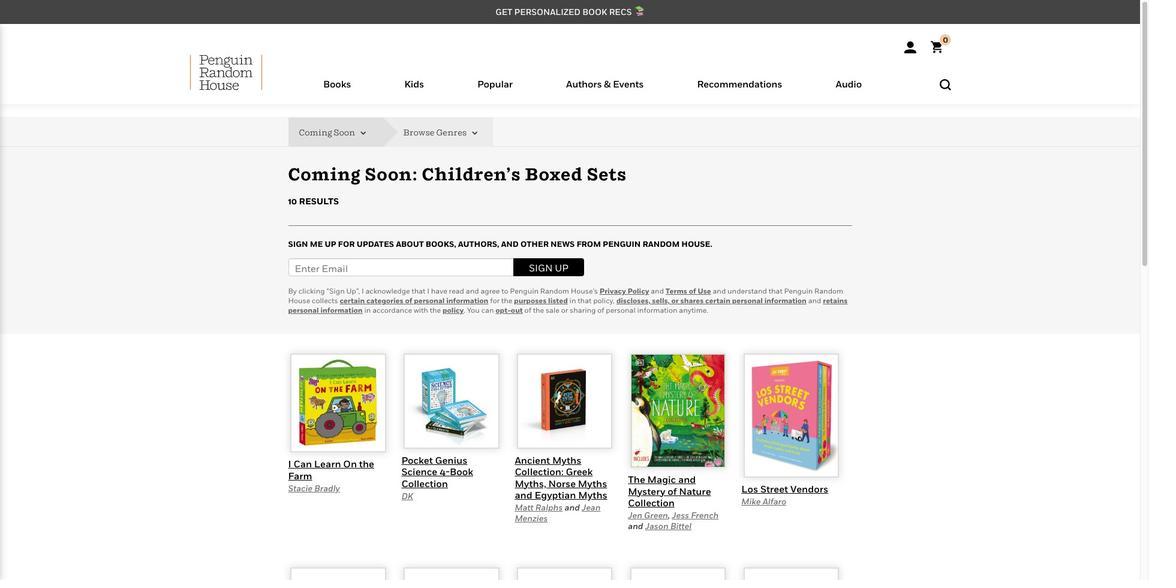 Task type: describe. For each thing, give the bounding box(es) containing it.
pocket genius science 4-book collection image
[[404, 354, 500, 450]]

i can learn on the farm stacie bradly
[[288, 459, 375, 494]]

sharing
[[570, 306, 596, 315]]

and down jen
[[629, 522, 644, 532]]

los
[[742, 484, 759, 496]]

get personalized book recs 📚 link
[[496, 7, 645, 17]]

jean menzies link
[[515, 503, 601, 524]]

updates
[[357, 240, 394, 249]]

collection inside the magic and mystery of nature collection jen green , jess french and jason bittel
[[629, 497, 675, 509]]

ralphs
[[536, 503, 563, 513]]

penguin random house image
[[190, 55, 262, 91]]

&
[[604, 78, 611, 90]]

1 horizontal spatial random
[[643, 240, 680, 249]]

accordance
[[373, 306, 412, 315]]

house.
[[682, 240, 713, 249]]

dk super readers pre-level box set image
[[290, 568, 386, 581]]

information up .
[[447, 297, 489, 306]]

sign up button
[[514, 259, 584, 277]]

1 horizontal spatial penguin
[[603, 240, 641, 249]]

in accordance with the policy . you can opt-out of the sale or sharing of personal information anytime.
[[363, 306, 709, 315]]

sign for sign me up for updates about books, authors, and other news from penguin random house.
[[288, 240, 308, 249]]

with
[[414, 306, 428, 315]]

jess
[[672, 511, 690, 521]]

bittel
[[671, 522, 692, 532]]

collection:
[[515, 467, 564, 479]]

the magic and mystery of nature collection image
[[631, 354, 726, 469]]

i can learn on the farm image
[[290, 354, 386, 453]]

authors & events
[[567, 78, 644, 90]]

the inside i can learn on the farm stacie bradly
[[359, 459, 375, 471]]

of inside the magic and mystery of nature collection jen green , jess french and jason bittel
[[668, 486, 677, 498]]

have
[[431, 287, 448, 296]]

policy
[[443, 306, 464, 315]]

jen
[[629, 511, 643, 521]]

sign for sign up
[[529, 262, 553, 274]]

bradly
[[315, 484, 340, 494]]

matt ralphs and
[[515, 503, 582, 513]]

jason bittel link
[[646, 522, 692, 532]]

2 certain from the left
[[706, 297, 731, 306]]

10
[[288, 196, 297, 206]]

mystery
[[629, 486, 666, 498]]

main navigation element
[[161, 55, 980, 104]]

sale
[[546, 306, 560, 315]]

and left other
[[501, 240, 519, 249]]

0 horizontal spatial for
[[338, 240, 355, 249]]

ancient myths collection: greek myths, norse myths and egyptian myths image
[[517, 354, 613, 450]]

authors
[[567, 78, 602, 90]]

browse genres
[[403, 127, 469, 137]]

privacy policy link
[[600, 287, 650, 296]]

browse
[[403, 127, 435, 137]]

i inside i can learn on the farm stacie bradly
[[288, 459, 291, 471]]

1 horizontal spatial that
[[578, 297, 592, 306]]

of up accordance
[[405, 297, 413, 306]]

understand
[[728, 287, 768, 296]]

books,
[[426, 240, 457, 249]]

personal down understand
[[733, 297, 763, 306]]

los street vendors link
[[742, 484, 829, 496]]

boxed
[[525, 164, 583, 185]]

the magic and mystery of nature collection link
[[629, 474, 712, 509]]

of down policy,
[[598, 306, 605, 315]]

the
[[629, 474, 646, 486]]

angle down image
[[357, 129, 366, 138]]

kids
[[405, 78, 424, 90]]

1 vertical spatial for
[[490, 297, 500, 306]]

opt-
[[496, 306, 511, 315]]

los street vendors image
[[744, 354, 840, 478]]

genres
[[437, 127, 467, 137]]

magic
[[648, 474, 676, 486]]

matt ralphs link
[[515, 503, 563, 513]]

policy,
[[594, 297, 615, 306]]

learn
[[314, 459, 341, 471]]

news
[[551, 240, 575, 249]]

sign in image
[[905, 41, 917, 53]]

coming for coming soon: children's boxed sets
[[288, 164, 361, 185]]

certain categories of personal information for the purposes listed in that policy, discloses, sells, or shares certain personal information and
[[340, 297, 824, 306]]

personalized
[[515, 7, 581, 17]]

mike
[[742, 497, 761, 507]]

events
[[613, 78, 644, 90]]

and inside ancient myths collection: greek myths, norse myths and egyptian myths
[[515, 490, 533, 502]]

vendors
[[791, 484, 829, 496]]

the right with
[[430, 306, 441, 315]]

terms
[[666, 287, 688, 296]]

ancient myths collection: greek myths, norse myths and egyptian myths
[[515, 455, 608, 502]]

alfaro
[[763, 497, 787, 507]]

up",
[[347, 287, 360, 296]]

popular
[[478, 78, 513, 90]]

and right read
[[466, 287, 479, 296]]

0 horizontal spatial or
[[562, 306, 569, 315]]

popular button
[[451, 76, 540, 104]]

0 horizontal spatial random
[[541, 287, 570, 296]]

10 results
[[288, 196, 339, 206]]

authors & events link
[[567, 78, 644, 104]]

books
[[324, 78, 351, 90]]

dk link
[[402, 491, 414, 502]]

i can learn on the farm link
[[288, 459, 375, 482]]

from
[[577, 240, 601, 249]]

you
[[467, 306, 480, 315]]

0 vertical spatial or
[[672, 297, 679, 306]]

recommendations button
[[671, 76, 810, 104]]

read
[[449, 287, 465, 296]]

privacy
[[600, 287, 626, 296]]

matt
[[515, 503, 534, 513]]

soon:
[[365, 164, 418, 185]]

dk super readers level 3 box set image
[[517, 568, 613, 581]]

recommendations
[[698, 78, 783, 90]]

by
[[288, 287, 297, 296]]

collection inside pocket genius science 4-book collection dk
[[402, 478, 448, 490]]

sells,
[[653, 297, 670, 306]]

by clicking "sign up", i acknowledge that i have read and agree to penguin random house's privacy policy and terms of use
[[288, 287, 712, 296]]

categories
[[367, 297, 404, 306]]

purposes listed link
[[514, 297, 568, 306]]

1 certain from the left
[[340, 297, 365, 306]]

children's
[[422, 164, 521, 185]]

retains personal information
[[288, 297, 848, 315]]

use
[[698, 287, 712, 296]]

penguin inside and understand that penguin random house collects
[[785, 287, 813, 296]]

,
[[668, 511, 670, 521]]

coming soon: children's boxed sets
[[288, 164, 627, 185]]



Task type: vqa. For each thing, say whether or not it's contained in the screenshot.
top for
yes



Task type: locate. For each thing, give the bounding box(es) containing it.
0 horizontal spatial penguin
[[510, 287, 539, 296]]

1 horizontal spatial in
[[570, 297, 576, 306]]

sets
[[587, 164, 627, 185]]

in down categories
[[365, 306, 371, 315]]

myths,
[[515, 478, 547, 490]]

the
[[502, 297, 513, 306], [430, 306, 441, 315], [533, 306, 544, 315], [359, 459, 375, 471]]

or down terms
[[672, 297, 679, 306]]

terms of use link
[[666, 287, 712, 296]]

sign inside button
[[529, 262, 553, 274]]

audio link
[[836, 78, 862, 104]]

egyptian
[[535, 490, 576, 502]]

random inside and understand that penguin random house collects
[[815, 287, 844, 296]]

for down agree
[[490, 297, 500, 306]]

recommendations link
[[698, 78, 783, 104]]

2 horizontal spatial i
[[427, 287, 430, 296]]

book
[[583, 7, 608, 17]]

jess french link
[[672, 511, 719, 521]]

0 horizontal spatial in
[[365, 306, 371, 315]]

opt-out link
[[496, 306, 523, 315]]

Coming Soon field
[[299, 117, 401, 147]]

1 vertical spatial coming
[[288, 164, 361, 185]]

policy link
[[443, 306, 464, 315]]

and understand that penguin random house collects
[[288, 287, 844, 306]]

Browse Genres field
[[403, 117, 493, 147]]

personal down house
[[288, 306, 319, 315]]

1 vertical spatial up
[[555, 262, 569, 274]]

retains
[[824, 297, 848, 306]]

up down news
[[555, 262, 569, 274]]

"sign
[[327, 287, 345, 296]]

audio
[[836, 78, 862, 90]]

of up shares at the right of the page
[[689, 287, 697, 296]]

0 horizontal spatial i
[[288, 459, 291, 471]]

book
[[450, 467, 474, 479]]

collects
[[312, 297, 338, 306]]

certain down up",
[[340, 297, 365, 306]]

jason
[[646, 522, 669, 532]]

the right the on
[[359, 459, 375, 471]]

results
[[299, 196, 339, 206]]

i left can on the left of page
[[288, 459, 291, 471]]

or down the "listed"
[[562, 306, 569, 315]]

sign down other
[[529, 262, 553, 274]]

get personalized book recs 📚
[[496, 7, 645, 17]]

1 horizontal spatial or
[[672, 297, 679, 306]]

0 vertical spatial sign
[[288, 240, 308, 249]]

1 vertical spatial collection
[[629, 497, 675, 509]]

penguin up purposes
[[510, 287, 539, 296]]

menzies
[[515, 514, 548, 524]]

collection up jen green link
[[629, 497, 675, 509]]

of
[[689, 287, 697, 296], [405, 297, 413, 306], [525, 306, 532, 315], [598, 306, 605, 315], [668, 486, 677, 498]]

collection up dk link
[[402, 478, 448, 490]]

or
[[672, 297, 679, 306], [562, 306, 569, 315]]

dk super readers level 2 box set image
[[404, 568, 500, 581]]

anytime.
[[680, 306, 709, 315]]

kids link
[[405, 78, 424, 104]]

0 horizontal spatial collection
[[402, 478, 448, 490]]

coming soon
[[299, 127, 357, 137]]

2 horizontal spatial that
[[769, 287, 783, 296]]

up
[[325, 240, 336, 249], [555, 262, 569, 274]]

.
[[464, 306, 466, 315]]

of left nature
[[668, 486, 677, 498]]

2 horizontal spatial random
[[815, 287, 844, 296]]

personal inside retains personal information
[[288, 306, 319, 315]]

i left have
[[427, 287, 430, 296]]

0 horizontal spatial certain
[[340, 297, 365, 306]]

penguin right understand
[[785, 287, 813, 296]]

agree
[[481, 287, 500, 296]]

0 vertical spatial for
[[338, 240, 355, 249]]

sign
[[288, 240, 308, 249], [529, 262, 553, 274]]

0 horizontal spatial sign
[[288, 240, 308, 249]]

personal up with
[[414, 297, 445, 306]]

and up matt
[[515, 490, 533, 502]]

and inside and understand that penguin random house collects
[[713, 287, 726, 296]]

authors & events button
[[540, 76, 671, 104]]

recs
[[610, 7, 632, 17]]

1 vertical spatial in
[[365, 306, 371, 315]]

purposes
[[514, 297, 547, 306]]

random up the "listed"
[[541, 287, 570, 296]]

0 vertical spatial in
[[570, 297, 576, 306]]

for
[[338, 240, 355, 249], [490, 297, 500, 306]]

1 horizontal spatial certain
[[706, 297, 731, 306]]

acknowledge
[[366, 287, 410, 296]]

mike alfaro link
[[742, 497, 787, 507]]

out
[[511, 306, 523, 315]]

green
[[645, 511, 668, 521]]

in up sharing
[[570, 297, 576, 306]]

information down understand
[[765, 297, 807, 306]]

coming up results
[[288, 164, 361, 185]]

random up retains in the right of the page
[[815, 287, 844, 296]]

pocket
[[402, 455, 433, 467]]

that up certain categories of personal information link
[[412, 287, 426, 296]]

pocket genius science 4-book collection dk
[[402, 455, 474, 502]]

angle down image
[[469, 129, 478, 138]]

ancient myths collection: greek myths, norse myths and egyptian myths link
[[515, 455, 608, 502]]

sign me up for updates about books, authors, and other news from penguin random house.
[[288, 240, 713, 249]]

up inside button
[[555, 262, 569, 274]]

can
[[294, 459, 312, 471]]

shopping cart image
[[931, 34, 952, 53]]

1 horizontal spatial collection
[[629, 497, 675, 509]]

coming inside field
[[299, 127, 332, 137]]

and up the discloses, sells, or shares certain personal information link
[[713, 287, 726, 296]]

dk super readers level 1 box set image
[[744, 568, 840, 581]]

2 horizontal spatial penguin
[[785, 287, 813, 296]]

for left updates
[[338, 240, 355, 249]]

the down "purposes listed" link
[[533, 306, 544, 315]]

street
[[761, 484, 789, 496]]

jen green link
[[629, 511, 668, 521]]

0 vertical spatial collection
[[402, 478, 448, 490]]

1 horizontal spatial i
[[362, 287, 364, 296]]

and up sells,
[[651, 287, 664, 296]]

retains personal information link
[[288, 297, 848, 315]]

1 vertical spatial sign
[[529, 262, 553, 274]]

1 vertical spatial or
[[562, 306, 569, 315]]

norse
[[549, 478, 576, 490]]

jean menzies
[[515, 503, 601, 524]]

that inside and understand that penguin random house collects
[[769, 287, 783, 296]]

random left house. on the top
[[643, 240, 680, 249]]

coming left soon
[[299, 127, 332, 137]]

personal down discloses,
[[606, 306, 636, 315]]

search image
[[940, 79, 952, 90]]

greek
[[566, 467, 593, 479]]

science
[[402, 467, 438, 479]]

that
[[412, 287, 426, 296], [769, 287, 783, 296], [578, 297, 592, 306]]

certain down use
[[706, 297, 731, 306]]

1 horizontal spatial for
[[490, 297, 500, 306]]

up right me
[[325, 240, 336, 249]]

i
[[362, 287, 364, 296], [427, 287, 430, 296], [288, 459, 291, 471]]

Enter Email email field
[[288, 259, 514, 277]]

stacie bradly link
[[288, 484, 340, 494]]

0 vertical spatial coming
[[299, 127, 332, 137]]

information inside retains personal information
[[321, 306, 363, 315]]

penguin right 'from'
[[603, 240, 641, 249]]

soon
[[334, 127, 355, 137]]

sign left me
[[288, 240, 308, 249]]

and left "jean"
[[565, 503, 580, 513]]

0 vertical spatial up
[[325, 240, 336, 249]]

other
[[521, 240, 549, 249]]

jean
[[582, 503, 601, 513]]

ancient
[[515, 455, 550, 467]]

coming for coming soon
[[299, 127, 332, 137]]

discloses,
[[617, 297, 651, 306]]

sign up
[[529, 262, 569, 274]]

dk super readers level 4 box set image
[[631, 568, 726, 581]]

information
[[447, 297, 489, 306], [765, 297, 807, 306], [321, 306, 363, 315], [638, 306, 678, 315]]

i right up",
[[362, 287, 364, 296]]

that right understand
[[769, 287, 783, 296]]

1 horizontal spatial sign
[[529, 262, 553, 274]]

information down sells,
[[638, 306, 678, 315]]

0 horizontal spatial up
[[325, 240, 336, 249]]

discloses, sells, or shares certain personal information link
[[617, 297, 807, 306]]

information down collects at the bottom of page
[[321, 306, 363, 315]]

the down to
[[502, 297, 513, 306]]

📚
[[634, 7, 645, 17]]

1 horizontal spatial up
[[555, 262, 569, 274]]

and
[[501, 240, 519, 249], [466, 287, 479, 296], [651, 287, 664, 296], [713, 287, 726, 296], [809, 297, 822, 306], [679, 474, 696, 486], [515, 490, 533, 502], [565, 503, 580, 513], [629, 522, 644, 532]]

and right magic
[[679, 474, 696, 486]]

of down purposes
[[525, 306, 532, 315]]

audio button
[[810, 76, 889, 104]]

the magic and mystery of nature collection jen green , jess french and jason bittel
[[629, 474, 719, 532]]

personal
[[414, 297, 445, 306], [733, 297, 763, 306], [288, 306, 319, 315], [606, 306, 636, 315]]

genius
[[435, 455, 468, 467]]

that down house's
[[578, 297, 592, 306]]

0 horizontal spatial that
[[412, 287, 426, 296]]

get
[[496, 7, 513, 17]]

and left retains in the right of the page
[[809, 297, 822, 306]]



